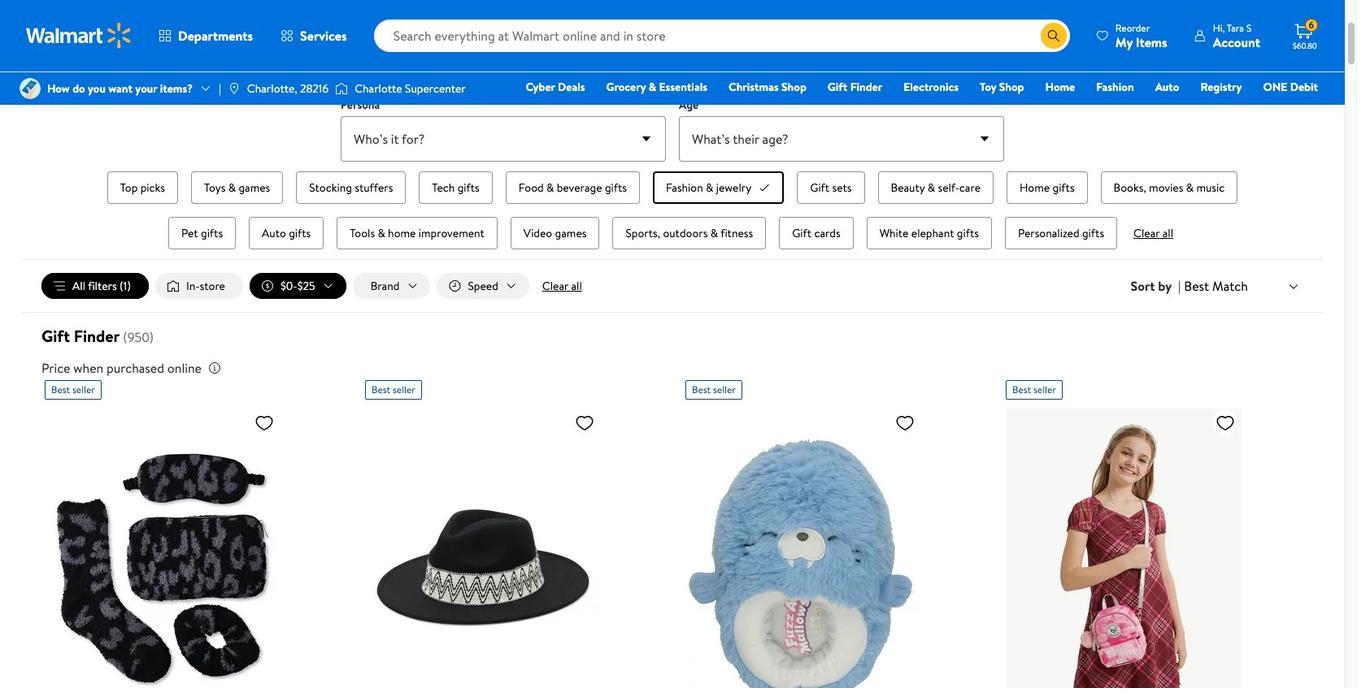 Task type: describe. For each thing, give the bounding box(es) containing it.
tech gifts button
[[419, 172, 493, 204]]

clear all inside sort and filter section element
[[542, 278, 582, 294]]

toy shop link
[[973, 78, 1031, 96]]

Search search field
[[374, 20, 1070, 52]]

seller for justice girls micro mini dome crossbody, pink tie dye image
[[1033, 383, 1056, 397]]

cards
[[814, 225, 840, 241]]

1 horizontal spatial clear all button
[[1127, 225, 1180, 241]]

white elephant gifts list item
[[863, 214, 995, 253]]

all filters (1)
[[72, 278, 131, 294]]

home for home
[[1045, 79, 1075, 95]]

your
[[135, 80, 157, 97]]

white elephant gifts
[[879, 225, 979, 241]]

add to favorites list, squishmallows toddler & kids harvey the walrus slippers image
[[895, 413, 915, 434]]

food & beverage gifts button
[[506, 172, 640, 204]]

& inside books, movies & music button
[[1186, 180, 1194, 196]]

toys
[[204, 180, 226, 196]]

account
[[1213, 33, 1260, 51]]

gift finder (950)
[[41, 325, 154, 347]]

books, movies & music button
[[1101, 172, 1238, 204]]

6
[[1309, 18, 1314, 32]]

toys & games button
[[191, 172, 283, 204]]

home
[[388, 225, 416, 241]]

charlotte, 28216
[[247, 80, 329, 97]]

6 $60.80
[[1293, 18, 1317, 51]]

toys & games list item
[[188, 168, 286, 207]]

s
[[1246, 21, 1252, 35]]

reorder my items
[[1115, 21, 1167, 51]]

gift for gift sets
[[810, 180, 829, 196]]

sports, outdoors & fitness list item
[[609, 214, 769, 253]]

video games list item
[[507, 214, 603, 253]]

in-
[[186, 278, 200, 294]]

$0-$25
[[280, 278, 315, 294]]

home for home gifts
[[1020, 180, 1050, 196]]

care
[[959, 180, 981, 196]]

hi, tara s account
[[1213, 21, 1260, 51]]

match
[[1212, 277, 1248, 295]]

gift sets list item
[[794, 168, 868, 207]]

elephant
[[911, 225, 954, 241]]

& for grocery & essentials
[[649, 79, 656, 95]]

price
[[41, 360, 70, 377]]

video games button
[[510, 217, 600, 250]]

christmas
[[729, 79, 779, 95]]

best for "time and tru women's felt fedora with pendleton trim" image
[[372, 383, 390, 397]]

one
[[1263, 79, 1287, 95]]

items
[[1136, 33, 1167, 51]]

supercenter
[[405, 80, 466, 97]]

justice girls micro mini dome crossbody, pink tie dye image
[[1006, 407, 1242, 689]]

sort
[[1131, 277, 1155, 295]]

add to favorites list, justice girls micro mini dome crossbody, pink tie dye image
[[1216, 413, 1235, 434]]

pet gifts list item
[[165, 214, 239, 253]]

improvement
[[419, 225, 484, 241]]

beverage
[[557, 180, 602, 196]]

brand button
[[353, 273, 430, 299]]

best for the squishmallows toddler & kids harvey the walrus slippers image
[[692, 383, 711, 397]]

squishmallows toddler & kids harvey the walrus slippers image
[[685, 407, 921, 689]]

gift cards
[[792, 225, 840, 241]]

fashion & jewelry button
[[653, 172, 784, 204]]

games inside list item
[[555, 225, 587, 241]]

$60.80
[[1293, 40, 1317, 51]]

departments button
[[145, 16, 267, 55]]

pet gifts button
[[168, 217, 236, 250]]

gifts for home gifts
[[1052, 180, 1075, 196]]

& for toys & games
[[228, 180, 236, 196]]

 image for charlotte, 28216
[[228, 82, 241, 95]]

stuffers
[[355, 180, 393, 196]]

white
[[879, 225, 909, 241]]

fitness
[[720, 225, 753, 241]]

speed button
[[437, 273, 529, 299]]

self-
[[938, 180, 959, 196]]

auto gifts
[[262, 225, 311, 241]]

all filters (1) button
[[41, 273, 149, 299]]

personalized gifts list item
[[1002, 214, 1120, 253]]

time and tru women's felt fedora with pendleton trim image
[[365, 407, 601, 689]]

deals
[[558, 79, 585, 95]]

top picks list item
[[104, 168, 181, 207]]

search icon image
[[1047, 29, 1060, 42]]

home link
[[1038, 78, 1082, 96]]

do
[[72, 80, 85, 97]]

toy shop
[[980, 79, 1024, 95]]

my
[[1115, 33, 1133, 51]]

auto gifts list item
[[246, 214, 327, 253]]

books,
[[1114, 180, 1146, 196]]

one debit link
[[1256, 78, 1325, 96]]

food & beverage gifts list item
[[502, 168, 643, 207]]

christmas shop link
[[721, 78, 814, 96]]

shop for toy shop
[[999, 79, 1024, 95]]

store
[[200, 278, 225, 294]]

& for food & beverage gifts
[[546, 180, 554, 196]]

charlotte
[[355, 80, 402, 97]]

(950)
[[123, 329, 154, 347]]

$0-
[[280, 278, 297, 294]]

0 vertical spatial |
[[219, 80, 221, 97]]

fashion & jewelry
[[666, 180, 751, 196]]

best match
[[1184, 277, 1248, 295]]

best inside popup button
[[1184, 277, 1209, 295]]

video games
[[524, 225, 587, 241]]

stocking stuffers
[[309, 180, 393, 196]]

group containing top picks
[[80, 168, 1264, 253]]

clear all list item
[[1127, 214, 1180, 253]]

grocery & essentials link
[[599, 78, 715, 96]]

personalized
[[1018, 225, 1079, 241]]

tara
[[1227, 21, 1244, 35]]

$0-$25 button
[[250, 273, 346, 299]]

sports,
[[626, 225, 660, 241]]

gifts for pet gifts
[[201, 225, 223, 241]]

items?
[[160, 80, 193, 97]]

best seller for "time and tru women's felt fedora with pendleton trim" image
[[372, 383, 415, 397]]

games inside list item
[[239, 180, 270, 196]]

pet
[[181, 225, 198, 241]]

stocking stuffers button
[[296, 172, 406, 204]]

best seller for the squishmallows toddler & kids harvey the walrus slippers image
[[692, 383, 736, 397]]

tools & home improvement
[[350, 225, 484, 241]]

electronics
[[903, 79, 959, 95]]

services button
[[267, 16, 361, 55]]



Task type: locate. For each thing, give the bounding box(es) containing it.
gift right christmas shop
[[828, 79, 847, 95]]

stocking stuffers list item
[[293, 168, 409, 207]]

 image
[[20, 78, 41, 99], [228, 82, 241, 95]]

registry link
[[1193, 78, 1249, 96]]

sort by |
[[1131, 277, 1181, 295]]

when
[[73, 360, 103, 377]]

sort and filter section element
[[22, 260, 1323, 312]]

services
[[300, 27, 347, 45]]

age
[[679, 97, 699, 113]]

0 vertical spatial clear
[[1133, 225, 1160, 241]]

you
[[88, 80, 106, 97]]

purchased
[[107, 360, 164, 377]]

grocery
[[606, 79, 646, 95]]

jewelry
[[716, 180, 751, 196]]

& right tools
[[378, 225, 385, 241]]

| right by
[[1178, 277, 1181, 295]]

1 vertical spatial finder
[[74, 325, 120, 347]]

all down video games list item
[[571, 278, 582, 294]]

$25
[[297, 278, 315, 294]]

gifts for personalized gifts
[[1082, 225, 1104, 241]]

0 horizontal spatial auto
[[262, 225, 286, 241]]

in-store
[[186, 278, 225, 294]]

want
[[108, 80, 133, 97]]

 image
[[335, 80, 348, 97]]

tools & home improvement list item
[[334, 214, 501, 253]]

gifts up $0-$25
[[289, 225, 311, 241]]

gift for gift finder (950)
[[41, 325, 70, 347]]

home gifts button
[[1007, 172, 1088, 204]]

tools & home improvement button
[[337, 217, 497, 250]]

tech gifts list item
[[416, 168, 496, 207]]

personalized gifts button
[[1005, 217, 1117, 250]]

beauty
[[891, 180, 925, 196]]

3 seller from the left
[[713, 383, 736, 397]]

& inside "toys & games" button
[[228, 180, 236, 196]]

movies
[[1149, 180, 1183, 196]]

0 vertical spatial clear all
[[1133, 225, 1173, 241]]

& inside grocery & essentials link
[[649, 79, 656, 95]]

clear inside button
[[542, 278, 568, 294]]

& right grocery
[[649, 79, 656, 95]]

& right food
[[546, 180, 554, 196]]

 image left how
[[20, 78, 41, 99]]

2 best seller from the left
[[372, 383, 415, 397]]

shop right christmas
[[781, 79, 806, 95]]

fashion link
[[1089, 78, 1141, 96]]

how
[[47, 80, 70, 97]]

auto down items
[[1155, 79, 1179, 95]]

1 horizontal spatial clear
[[1133, 225, 1160, 241]]

fashion up outdoors at top
[[666, 180, 703, 196]]

best match button
[[1181, 276, 1303, 297]]

games right video
[[555, 225, 587, 241]]

gifts for tech gifts
[[458, 180, 480, 196]]

sets
[[832, 180, 852, 196]]

top picks
[[120, 180, 165, 196]]

tools
[[350, 225, 375, 241]]

gift left cards
[[792, 225, 812, 241]]

4 best seller from the left
[[1012, 383, 1056, 397]]

3 best seller from the left
[[692, 383, 736, 397]]

stocking
[[309, 180, 352, 196]]

fashion for fashion & jewelry
[[666, 180, 703, 196]]

best for justice girls micro mini dome crossbody, pink tie dye image
[[1012, 383, 1031, 397]]

2 shop from the left
[[999, 79, 1024, 95]]

1 horizontal spatial shop
[[999, 79, 1024, 95]]

fashion inside button
[[666, 180, 703, 196]]

seller for "time and tru women's felt fedora with pendleton trim" image
[[393, 383, 415, 397]]

all for the leftmost clear all button
[[571, 278, 582, 294]]

0 vertical spatial finder
[[850, 79, 882, 95]]

clear all button
[[1127, 225, 1180, 241], [536, 273, 588, 299]]

shop right toy
[[999, 79, 1024, 95]]

gifts inside "button"
[[957, 225, 979, 241]]

auto for auto gifts
[[262, 225, 286, 241]]

& inside food & beverage gifts button
[[546, 180, 554, 196]]

1 best seller from the left
[[51, 383, 95, 397]]

& left music
[[1186, 180, 1194, 196]]

| inside sort and filter section element
[[1178, 277, 1181, 295]]

1 horizontal spatial fashion
[[1096, 79, 1134, 95]]

grocery & essentials
[[606, 79, 707, 95]]

gift finder
[[828, 79, 882, 95]]

0 horizontal spatial finder
[[74, 325, 120, 347]]

clear all down video games list item
[[542, 278, 582, 294]]

1 vertical spatial clear
[[542, 278, 568, 294]]

outdoors
[[663, 225, 708, 241]]

home
[[1045, 79, 1075, 95], [1020, 180, 1050, 196]]

shop for christmas shop
[[781, 79, 806, 95]]

0 vertical spatial fashion
[[1096, 79, 1134, 95]]

1 vertical spatial games
[[555, 225, 587, 241]]

0 horizontal spatial clear
[[542, 278, 568, 294]]

clear inside list item
[[1133, 225, 1160, 241]]

fashion down my
[[1096, 79, 1134, 95]]

clear for the leftmost clear all button
[[542, 278, 568, 294]]

 image left charlotte,
[[228, 82, 241, 95]]

& inside beauty & self-care button
[[928, 180, 935, 196]]

2 seller from the left
[[393, 383, 415, 397]]

clear down video games list item
[[542, 278, 568, 294]]

by
[[1158, 277, 1172, 295]]

& inside fashion & jewelry button
[[706, 180, 713, 196]]

charlotte,
[[247, 80, 297, 97]]

finder for gift finder
[[850, 79, 882, 95]]

top
[[120, 180, 138, 196]]

beauty & self-care list item
[[874, 168, 997, 207]]

fashion & jewelry list item
[[650, 168, 787, 207]]

gift
[[828, 79, 847, 95], [810, 180, 829, 196], [792, 225, 812, 241], [41, 325, 70, 347]]

gift up price at the bottom left of the page
[[41, 325, 70, 347]]

price when purchased online
[[41, 360, 202, 377]]

filters
[[88, 278, 117, 294]]

toy
[[980, 79, 996, 95]]

walmart+ link
[[1262, 101, 1325, 119]]

28216
[[300, 80, 329, 97]]

all down books, movies & music list item at the right of the page
[[1162, 225, 1173, 241]]

& for beauty & self-care
[[928, 180, 935, 196]]

gift left 'sets'
[[810, 180, 829, 196]]

0 horizontal spatial clear all button
[[536, 273, 588, 299]]

0 horizontal spatial |
[[219, 80, 221, 97]]

gifts inside list item
[[458, 180, 480, 196]]

books, movies & music list item
[[1097, 168, 1241, 207]]

& inside sports, outdoors & fitness button
[[710, 225, 718, 241]]

finder up when
[[74, 325, 120, 347]]

home gifts
[[1020, 180, 1075, 196]]

walmart image
[[26, 23, 132, 49]]

Walmart Site-Wide search field
[[374, 20, 1070, 52]]

& for tools & home improvement
[[378, 225, 385, 241]]

clear all button down video games list item
[[536, 273, 588, 299]]

best seller for time and tru women's cozy travel set, 4-piece, black combo image
[[51, 383, 95, 397]]

food & beverage gifts
[[519, 180, 627, 196]]

clear all inside list item
[[1133, 225, 1173, 241]]

how do you want your items?
[[47, 80, 193, 97]]

clear for right clear all button
[[1133, 225, 1160, 241]]

0 horizontal spatial shop
[[781, 79, 806, 95]]

0 vertical spatial clear all button
[[1127, 225, 1180, 241]]

persona
[[341, 97, 380, 113]]

0 vertical spatial home
[[1045, 79, 1075, 95]]

pet gifts
[[181, 225, 223, 241]]

clear all button down the movies
[[1127, 225, 1180, 241]]

finder for gift finder (950)
[[74, 325, 120, 347]]

one debit walmart+
[[1263, 79, 1318, 118]]

& left fitness
[[710, 225, 718, 241]]

4 seller from the left
[[1033, 383, 1056, 397]]

departments
[[178, 27, 253, 45]]

1 horizontal spatial  image
[[228, 82, 241, 95]]

0 vertical spatial games
[[239, 180, 270, 196]]

home up personalized
[[1020, 180, 1050, 196]]

1 vertical spatial all
[[571, 278, 582, 294]]

add to favorites list, time and tru women's cozy travel set, 4-piece, black combo image
[[254, 413, 274, 434]]

1 shop from the left
[[781, 79, 806, 95]]

food
[[519, 180, 544, 196]]

best seller for justice girls micro mini dome crossbody, pink tie dye image
[[1012, 383, 1056, 397]]

0 vertical spatial auto
[[1155, 79, 1179, 95]]

add to favorites list, time and tru women's felt fedora with pendleton trim image
[[575, 413, 594, 434]]

& inside tools & home improvement button
[[378, 225, 385, 241]]

0 vertical spatial all
[[1162, 225, 1173, 241]]

auto
[[1155, 79, 1179, 95], [262, 225, 286, 241]]

gifts up personalized gifts
[[1052, 180, 1075, 196]]

reorder
[[1115, 21, 1150, 35]]

gift for gift cards
[[792, 225, 812, 241]]

shop
[[781, 79, 806, 95], [999, 79, 1024, 95]]

& right toys
[[228, 180, 236, 196]]

all inside button
[[571, 278, 582, 294]]

1 vertical spatial auto
[[262, 225, 286, 241]]

tech gifts
[[432, 180, 480, 196]]

0 horizontal spatial all
[[571, 278, 582, 294]]

group
[[80, 168, 1264, 253]]

best
[[1184, 277, 1209, 295], [51, 383, 70, 397], [372, 383, 390, 397], [692, 383, 711, 397], [1012, 383, 1031, 397]]

auto up $0-
[[262, 225, 286, 241]]

beauty & self-care
[[891, 180, 981, 196]]

seller for the squishmallows toddler & kids harvey the walrus slippers image
[[713, 383, 736, 397]]

gift sets
[[810, 180, 852, 196]]

1 vertical spatial clear all button
[[536, 273, 588, 299]]

all
[[72, 278, 85, 294]]

gifts for auto gifts
[[289, 225, 311, 241]]

cyber deals link
[[518, 78, 592, 96]]

gift sets button
[[797, 172, 865, 204]]

gift finder link
[[820, 78, 890, 96]]

seller for time and tru women's cozy travel set, 4-piece, black combo image
[[72, 383, 95, 397]]

tech
[[432, 180, 455, 196]]

finder
[[850, 79, 882, 95], [74, 325, 120, 347]]

finder left electronics
[[850, 79, 882, 95]]

fashion
[[1096, 79, 1134, 95], [666, 180, 703, 196]]

0 horizontal spatial games
[[239, 180, 270, 196]]

personalized gifts
[[1018, 225, 1104, 241]]

games right toys
[[239, 180, 270, 196]]

1 vertical spatial clear all
[[542, 278, 582, 294]]

1 vertical spatial |
[[1178, 277, 1181, 295]]

legal information image
[[208, 362, 221, 375]]

1 vertical spatial fashion
[[666, 180, 703, 196]]

1 horizontal spatial finder
[[850, 79, 882, 95]]

| right items?
[[219, 80, 221, 97]]

sports, outdoors & fitness
[[626, 225, 753, 241]]

0 horizontal spatial clear all
[[542, 278, 582, 294]]

all for right clear all button
[[1162, 225, 1173, 241]]

gifts right the pet
[[201, 225, 223, 241]]

clear all down the movies
[[1133, 225, 1173, 241]]

picks
[[140, 180, 165, 196]]

1 vertical spatial home
[[1020, 180, 1050, 196]]

& left self-
[[928, 180, 935, 196]]

best seller
[[51, 383, 95, 397], [372, 383, 415, 397], [692, 383, 736, 397], [1012, 383, 1056, 397]]

brand
[[371, 278, 400, 294]]

fashion for fashion
[[1096, 79, 1134, 95]]

white elephant gifts button
[[866, 217, 992, 250]]

1 seller from the left
[[72, 383, 95, 397]]

best for time and tru women's cozy travel set, 4-piece, black combo image
[[51, 383, 70, 397]]

clear down books,
[[1133, 225, 1160, 241]]

& left jewelry
[[706, 180, 713, 196]]

1 horizontal spatial auto
[[1155, 79, 1179, 95]]

gift cards list item
[[776, 214, 857, 253]]

1 horizontal spatial |
[[1178, 277, 1181, 295]]

gifts right tech on the top of the page
[[458, 180, 480, 196]]

home gifts list item
[[1003, 168, 1091, 207]]

0 horizontal spatial  image
[[20, 78, 41, 99]]

home down search icon
[[1045, 79, 1075, 95]]

cyber
[[526, 79, 555, 95]]

gifts right beverage
[[605, 180, 627, 196]]

in-store button
[[155, 273, 243, 299]]

gift for gift finder
[[828, 79, 847, 95]]

1 horizontal spatial all
[[1162, 225, 1173, 241]]

auto for auto
[[1155, 79, 1179, 95]]

 image for how do you want your items?
[[20, 78, 41, 99]]

0 horizontal spatial fashion
[[666, 180, 703, 196]]

time and tru women's cozy travel set, 4-piece, black combo image
[[45, 407, 281, 689]]

speed
[[468, 278, 498, 294]]

sports, outdoors & fitness button
[[613, 217, 766, 250]]

auto inside button
[[262, 225, 286, 241]]

gifts right personalized
[[1082, 225, 1104, 241]]

1 horizontal spatial games
[[555, 225, 587, 241]]

registry
[[1200, 79, 1242, 95]]

gifts right elephant
[[957, 225, 979, 241]]

all inside list item
[[1162, 225, 1173, 241]]

& for fashion & jewelry
[[706, 180, 713, 196]]

1 horizontal spatial clear all
[[1133, 225, 1173, 241]]

home inside button
[[1020, 180, 1050, 196]]



Task type: vqa. For each thing, say whether or not it's contained in the screenshot.
CARE
yes



